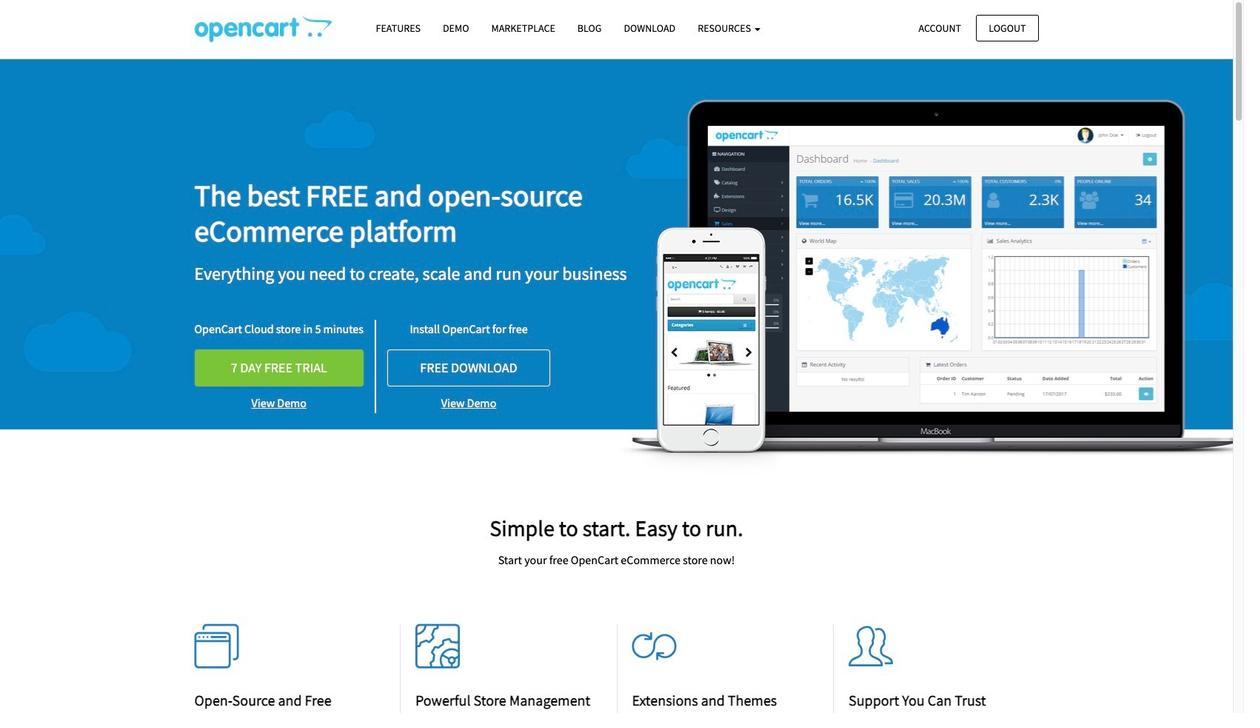 Task type: describe. For each thing, give the bounding box(es) containing it.
opencart - open source shopping cart solution image
[[194, 16, 332, 42]]



Task type: vqa. For each thing, say whether or not it's contained in the screenshot.
underline IMAGE
no



